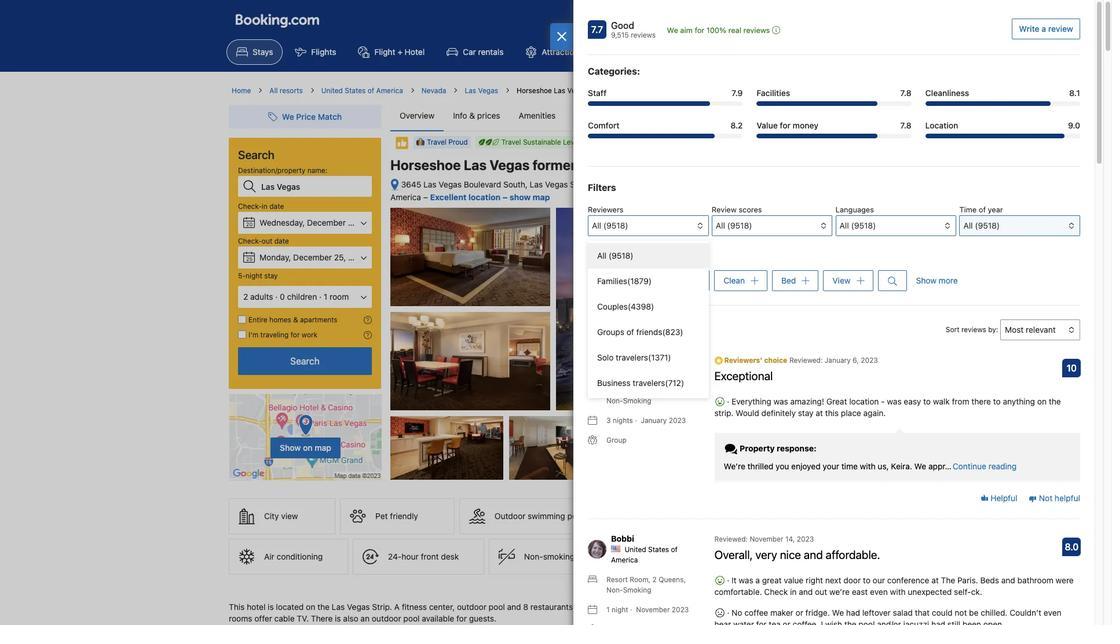 Task type: describe. For each thing, give the bounding box(es) containing it.
0 horizontal spatial united states of america
[[321, 86, 403, 95]]

1 horizontal spatial with
[[860, 462, 876, 472]]

america inside the 3645 las vegas boulevard south, las vegas strip, las vegas, nv 89109, united states of america
[[390, 192, 421, 202]]

hear
[[715, 620, 731, 626]]

groups of friends (823)
[[597, 327, 683, 337]]

map inside search 'section'
[[315, 443, 331, 453]]

0 vertical spatial excellent
[[430, 192, 467, 202]]

0 vertical spatial or
[[796, 608, 803, 618]]

a left topic
[[612, 251, 616, 260]]

it was a great value right next door to our conference at the paris. beds and bathroom were comfortable. check in and out we're east even with unexpected self-ck.
[[715, 576, 1074, 597]]

7.8 for facilities
[[900, 88, 912, 98]]

place
[[841, 409, 861, 418]]

filter reviews region
[[588, 181, 1080, 399]]

night for 1
[[612, 606, 628, 615]]

· up strip.
[[725, 397, 732, 407]]

was right -
[[887, 397, 902, 407]]

pet
[[375, 512, 388, 521]]

in inside it was a great value right next door to our conference at the paris. beds and bathroom were comfortable. check in and out we're east even with …
[[796, 283, 802, 292]]

i
[[821, 620, 823, 626]]

with for …
[[782, 292, 796, 302]]

check for it was a great value right next door to our conference at the paris. beds and bathroom were comfortable. check in and out we're east even with …
[[771, 283, 794, 292]]

appr…
[[929, 462, 952, 472]]

non-
[[524, 552, 543, 562]]

a inside write a review button
[[1042, 24, 1046, 34]]

reviewers'
[[724, 356, 763, 365]]

comfortable. for it was a great value right next door to our conference at the paris. beds and bathroom were comfortable. check in and out we're east even with …
[[725, 283, 769, 292]]

south,
[[503, 180, 528, 189]]

out for it was a great value right next door to our conference at the paris. beds and bathroom were comfortable. check in and out we're east even with unexpected self-ck.
[[815, 588, 827, 597]]

check- for out
[[238, 237, 262, 246]]

(usa)
[[671, 86, 690, 95]]

we're
[[724, 462, 746, 472]]

comfort 8.2 meter
[[588, 134, 743, 138]]

beds for …
[[725, 274, 742, 283]]

at inside everything was amazing! great location - was easy to walk from there to anything on the strip. would definitely stay at this place again.
[[816, 409, 823, 418]]

0 vertical spatial united
[[321, 86, 343, 95]]

right for unexpected
[[806, 576, 823, 586]]

reviewed: january 6, 2023
[[790, 356, 878, 365]]

1 vertical spatial 9,515
[[787, 232, 805, 240]]

tea
[[769, 620, 781, 626]]

· right included.
[[630, 606, 632, 615]]

next image
[[856, 276, 863, 283]]

review categories element
[[588, 64, 640, 78]]

air conditioning button
[[229, 539, 348, 575]]

list
[[681, 16, 696, 26]]

all for review scores
[[716, 221, 725, 231]]

the for …
[[798, 265, 811, 274]]

not helpful
[[1037, 493, 1080, 503]]

· up hear
[[725, 608, 732, 618]]

rooms inside button
[[577, 552, 600, 562]]

0 vertical spatial november
[[750, 535, 784, 544]]

pool left the 8
[[489, 603, 505, 612]]

wish
[[825, 620, 842, 626]]

excellent location – show map button
[[430, 192, 550, 202]]

search section
[[224, 96, 386, 481]]

all
[[687, 512, 696, 521]]

travelers for (712)
[[633, 378, 665, 388]]

at for unexpected
[[932, 576, 939, 586]]

1 horizontal spatial had
[[931, 620, 945, 626]]

reviews down (4398)
[[617, 322, 651, 332]]

2 inside button
[[243, 292, 248, 302]]

(712)
[[665, 378, 684, 388]]

couldn't
[[1010, 608, 1042, 618]]

we're thrilled you enjoyed your time with us, keira. we appr… continue reading
[[724, 462, 1017, 472]]

outdoor swimming pool button
[[459, 499, 620, 535]]

out inside search 'section'
[[262, 237, 272, 246]]

search inside button
[[290, 356, 320, 367]]

1 inside button
[[324, 292, 327, 302]]

cable
[[274, 614, 295, 624]]

anything
[[1003, 397, 1035, 407]]

register link
[[769, 10, 815, 31]]

guest reviews
[[588, 322, 651, 332]]

booking.com image
[[236, 14, 319, 28]]

were for it was a great value right next door to our conference at the paris. beds and bathroom were comfortable. check in and out we're east even with unexpected self-ck.
[[1056, 576, 1074, 586]]

all (9518) button for review scores
[[712, 215, 833, 236]]

· right nights
[[635, 417, 637, 425]]

show for show on map
[[280, 443, 301, 453]]

show for show more
[[916, 276, 937, 286]]

bobbi
[[611, 534, 634, 544]]

bally's for horseshoe las vegas formerly bally's
[[590, 157, 633, 173]]

pet friendly button
[[340, 499, 455, 535]]

room
[[597, 276, 619, 286]]

register
[[776, 16, 808, 25]]

of inside list of reviews region
[[671, 546, 678, 555]]

· right children
[[319, 292, 322, 302]]

continue
[[953, 462, 987, 472]]

destination/property name:
[[238, 166, 327, 175]]

areas
[[698, 512, 718, 521]]

next for unexpected
[[825, 576, 841, 586]]

states inside the 3645 las vegas boulevard south, las vegas strip, las vegas, nv 89109, united states of america
[[704, 180, 727, 189]]

0 vertical spatial rated good element
[[611, 19, 656, 32]]

leftover
[[862, 608, 891, 618]]

vegas up prices
[[478, 86, 498, 95]]

time
[[960, 205, 977, 214]]

89109,
[[649, 180, 675, 189]]

cleanliness 8.1 meter
[[926, 101, 1080, 106]]

check for it was a great value right next door to our conference at the paris. beds and bathroom were comfortable. check in and out we're east even with unexpected self-ck.
[[764, 588, 788, 597]]

that
[[915, 608, 930, 618]]

0 vertical spatial states
[[345, 86, 366, 95]]

location 9.0 meter
[[926, 134, 1080, 138]]

0 vertical spatial 2
[[582, 138, 586, 147]]

it was a great value right next door to our conference at the paris. beds and bathroom were comfortable. check in and out we're east even with …
[[725, 256, 846, 302]]

bed
[[781, 276, 796, 286]]

swimming
[[528, 512, 565, 521]]

(9518) for time of year
[[975, 221, 1000, 231]]

pool inside no coffee maker or fridge. we had leftover salad that could not be chilled. couldn't even hear water for tea or coffee. i wish the pool and/or jacuzzi had still been open.
[[859, 620, 875, 626]]

3645 las vegas boulevard south, las vegas strip, las vegas, nv 89109, united states of america
[[390, 180, 737, 202]]

by:
[[988, 326, 998, 334]]

2 adults · 0 children · 1 room button
[[238, 286, 372, 308]]

25,
[[334, 253, 346, 262]]

beds for unexpected
[[980, 576, 999, 586]]

on inside search 'section'
[[303, 443, 313, 453]]

december for wednesday,
[[307, 218, 346, 228]]

all (9518) link
[[588, 243, 709, 269]]

car rentals
[[463, 47, 504, 57]]

paris. for unexpected
[[958, 576, 978, 586]]

all for time of year
[[964, 221, 973, 231]]

reviews up it was a great value right next door to our conference at the paris. beds and bathroom were comfortable. check in and out we're east even with … at top
[[806, 232, 831, 240]]

was for everything was amazing! great location - was easy to walk from there to anything on the strip. would definitely stay at this place again.
[[774, 397, 788, 407]]

no
[[732, 608, 742, 618]]

1 vertical spatial we
[[915, 462, 926, 472]]

(9518) for reviewers
[[604, 221, 628, 231]]

out for it was a great value right next door to our conference at the paris. beds and bathroom were comfortable. check in and out we're east even with …
[[819, 283, 831, 292]]

guest for guest reviews
[[588, 322, 615, 332]]

1 horizontal spatial rated good element
[[720, 220, 831, 234]]

info & prices link
[[444, 101, 510, 131]]

the inside everything was amazing! great location - was easy to walk from there to anything on the strip. would definitely stay at this place again.
[[1049, 397, 1061, 407]]

0 vertical spatial location
[[469, 192, 501, 202]]

1 vertical spatial or
[[783, 620, 791, 626]]

0 horizontal spatial good
[[611, 20, 634, 31]]

list your property link
[[674, 7, 764, 35]]

las right 3645
[[423, 180, 437, 189]]

las up amenities
[[554, 86, 565, 95]]

even inside no coffee maker or fridge. we had leftover salad that could not be chilled. couldn't even hear water for tea or coffee. i wish the pool and/or jacuzzi had still been open.
[[1044, 608, 1062, 618]]

valign  initial image
[[395, 136, 409, 150]]

stay inside search 'section'
[[264, 272, 278, 280]]

1 horizontal spatial january
[[825, 356, 851, 365]]

las up info & prices
[[465, 86, 476, 95]]

was for it was a great value right next door to our conference at the paris. beds and bathroom were comfortable. check in and out we're east even with unexpected self-ck.
[[739, 576, 753, 586]]

value for it was a great value right next door to our conference at the paris. beds and bathroom were comfortable. check in and out we're east even with unexpected self-ck.
[[784, 576, 804, 586]]

everything was amazing! great location - was easy to walk from there to anything on the strip. would definitely stay at this place again.
[[715, 397, 1061, 418]]

las vegas link
[[465, 86, 498, 96]]

scored 10 element
[[1063, 359, 1081, 378]]

1 vertical spatial outdoor
[[372, 614, 401, 624]]

airport taxis
[[621, 47, 667, 57]]

formerly for horseshoe las vegas formerly bally's
[[533, 157, 587, 173]]

1 vertical spatial november
[[636, 606, 670, 615]]

all left topic
[[597, 251, 607, 261]]

reviewers
[[588, 205, 624, 214]]

0 horizontal spatial january
[[641, 417, 667, 425]]

on inside this hotel is located on the las vegas strip. a fitness center, outdoor pool and 8 restaurants are included. the rooms offer cable tv. there is also an outdoor pool available for guests
[[306, 603, 315, 612]]

very
[[756, 549, 777, 562]]

with for unexpected
[[890, 588, 906, 597]]

2023 down safe button
[[672, 606, 689, 615]]

vegas up "south,"
[[490, 157, 530, 173]]

maker
[[770, 608, 794, 618]]

home
[[232, 86, 251, 95]]

to for it was a great value right next door to our conference at the paris. beds and bathroom were comfortable. check in and out we're east even with unexpected self-ck.
[[863, 576, 871, 586]]

in inside search 'section'
[[262, 202, 268, 211]]

vegas left staff
[[567, 86, 587, 95]]

fridge.
[[806, 608, 830, 618]]

continue reading link
[[953, 461, 1017, 473]]

(9518) up "families (1879)"
[[609, 251, 634, 261]]

horseshoe las vegas formerly bally's (resort) (usa) deals
[[517, 86, 710, 95]]

we inside no coffee maker or fridge. we had leftover salad that could not be chilled. couldn't even hear water for tea or coffee. i wish the pool and/or jacuzzi had still been open.
[[832, 608, 844, 618]]

show on map
[[280, 443, 331, 453]]

great for it was a great value right next door to our conference at the paris. beds and bathroom were comfortable. check in and out we're east even with unexpected self-ck.
[[762, 576, 782, 586]]

reviews left 'by:'
[[962, 326, 986, 334]]

location inside everything was amazing! great location - was easy to walk from there to anything on the strip. would definitely stay at this place again.
[[849, 397, 879, 407]]

0 vertical spatial search
[[238, 148, 275, 162]]

2023 for monday, december 25, 2023
[[348, 253, 368, 262]]

coffee
[[745, 608, 768, 618]]

helpful button
[[980, 493, 1018, 504]]

all (9518) for languages
[[840, 221, 876, 231]]

all (9518) button for languages
[[836, 215, 957, 236]]

3645
[[401, 180, 421, 189]]

chilled.
[[981, 608, 1008, 618]]

car rentals link
[[437, 39, 514, 65]]

could
[[932, 608, 953, 618]]

previous image
[[712, 276, 719, 283]]

· left 0
[[275, 292, 278, 302]]

2023 for reviewed: november 14, 2023
[[797, 535, 814, 544]]

to right there
[[993, 397, 1001, 407]]

december for monday,
[[293, 253, 332, 262]]

reviewers' choice
[[723, 356, 787, 365]]

affordable.
[[826, 549, 880, 562]]

next for …
[[813, 256, 828, 265]]

0 vertical spatial is
[[268, 603, 274, 612]]

2023 for wednesday, december 20, 2023
[[362, 218, 382, 228]]

(1371)
[[648, 353, 671, 363]]

for right value
[[780, 120, 791, 130]]

flight
[[374, 47, 395, 57]]

door for …
[[830, 256, 846, 265]]

tv.
[[297, 614, 309, 624]]

stay inside everything was amazing! great location - was easy to walk from there to anything on the strip. would definitely stay at this place again.
[[798, 409, 814, 418]]

· down overall,
[[725, 576, 732, 586]]

rules
[[600, 111, 619, 120]]

the inside this hotel is located on the las vegas strip. a fitness center, outdoor pool and 8 restaurants are included. the rooms offer cable tv. there is also an outdoor pool available for guests
[[626, 603, 640, 612]]

1 horizontal spatial excellent
[[720, 356, 757, 366]]

scored 8.0 element
[[1063, 538, 1081, 557]]

to for everything was amazing! great location - was easy to walk from there to anything on the strip. would definitely stay at this place again.
[[923, 397, 931, 407]]

united states of america inside list of reviews region
[[611, 546, 678, 565]]

strip,
[[570, 180, 590, 189]]

vegas left boulevard
[[439, 180, 462, 189]]

comfortable. for it was a great value right next door to our conference at the paris. beds and bathroom were comfortable. check in and out we're east even with unexpected self-ck.
[[715, 588, 762, 597]]

east for …
[[746, 292, 761, 302]]

were for it was a great value right next door to our conference at the paris. beds and bathroom were comfortable. check in and out we're east even with …
[[796, 274, 812, 283]]

entire
[[249, 316, 267, 324]]

0 vertical spatial 9,515
[[611, 31, 629, 39]]

wifi in all areas
[[660, 512, 718, 521]]

2023 down (712)
[[669, 417, 686, 425]]

1 horizontal spatial &
[[469, 111, 475, 120]]

all for languages
[[840, 221, 849, 231]]

(9,515)
[[761, 111, 787, 120]]

easy
[[904, 397, 921, 407]]

click to open map view image
[[390, 178, 399, 192]]

reviews down 7.9
[[730, 111, 758, 120]]

info
[[453, 111, 467, 120]]

info & prices
[[453, 111, 500, 120]]

of left year
[[979, 205, 986, 214]]

0 vertical spatial america
[[376, 86, 403, 95]]

and inside this hotel is located on the las vegas strip. a fitness center, outdoor pool and 8 restaurants are included. the rooms offer cable tv. there is also an outdoor pool available for guests
[[507, 603, 521, 612]]

(1879)
[[627, 276, 652, 286]]

las up show at the top
[[530, 180, 543, 189]]

amazing!
[[790, 397, 824, 407]]

vegas left strip,
[[545, 180, 568, 189]]

overview link
[[390, 101, 444, 131]]

at for …
[[789, 265, 796, 274]]

nights
[[613, 417, 633, 425]]

1 inside list of reviews region
[[607, 606, 610, 615]]

we're for …
[[725, 292, 744, 302]]

staff 7.9 meter
[[588, 101, 743, 106]]

all for reviewers
[[592, 221, 601, 231]]

a
[[394, 603, 400, 612]]



Task type: vqa. For each thing, say whether or not it's contained in the screenshot.


Task type: locate. For each thing, give the bounding box(es) containing it.
·
[[275, 292, 278, 302], [319, 292, 322, 302], [725, 397, 732, 407], [635, 417, 637, 425], [725, 576, 732, 586], [630, 606, 632, 615], [725, 608, 732, 618]]

0 vertical spatial the
[[1049, 397, 1061, 407]]

facilities 7.8 meter
[[757, 101, 912, 106]]

1 vertical spatial at
[[816, 409, 823, 418]]

vegas,
[[608, 180, 633, 189]]

0 horizontal spatial with
[[782, 292, 796, 302]]

east left …
[[746, 292, 761, 302]]

las right strip,
[[592, 180, 605, 189]]

we left "aim" on the right top of page
[[667, 25, 678, 35]]

las up boulevard
[[464, 157, 487, 173]]

excellent up exceptional
[[720, 356, 757, 366]]

all (9518) button for time of year
[[960, 215, 1080, 236]]

all (9518) down review scores
[[716, 221, 752, 231]]

you
[[776, 462, 789, 472]]

time
[[842, 462, 858, 472]]

rated good element down scores
[[720, 220, 831, 234]]

guest reviews (9,515)
[[706, 111, 787, 120]]

were up …
[[796, 274, 812, 283]]

is left also at the bottom left of page
[[335, 614, 341, 624]]

outdoor right center,
[[457, 603, 487, 612]]

property response:
[[738, 444, 817, 454]]

december left 25,
[[293, 253, 332, 262]]

states down flight + hotel link
[[345, 86, 366, 95]]

east
[[746, 292, 761, 302], [852, 588, 868, 597]]

1 vertical spatial paris.
[[958, 576, 978, 586]]

value for money 7.8 meter
[[757, 134, 912, 138]]

0 horizontal spatial had
[[846, 608, 860, 618]]

1 vertical spatial next
[[825, 576, 841, 586]]

value inside the it was a great value right next door to our conference at the paris. beds and bathroom were comfortable. check in and out we're east even with unexpected self-ck.
[[784, 576, 804, 586]]

united down bobbi
[[625, 546, 646, 555]]

all (9518) for reviewers
[[592, 221, 628, 231]]

flight + hotel link
[[348, 39, 435, 65]]

great inside the it was a great value right next door to our conference at the paris. beds and bathroom were comfortable. check in and out we're east even with unexpected self-ck.
[[762, 576, 782, 586]]

of left friends
[[627, 327, 634, 337]]

2 horizontal spatial the
[[941, 576, 955, 586]]

value for it was a great value right next door to our conference at the paris. beds and bathroom were comfortable. check in and out we're east even with …
[[774, 256, 792, 265]]

bathroom inside the it was a great value right next door to our conference at the paris. beds and bathroom were comfortable. check in and out we're east even with unexpected self-ck.
[[1018, 576, 1054, 586]]

list your property
[[681, 16, 757, 26]]

& inside search 'section'
[[293, 316, 298, 324]]

(9518) for review scores
[[727, 221, 752, 231]]

date
[[269, 202, 284, 211], [274, 237, 289, 246]]

date up wednesday,
[[269, 202, 284, 211]]

2 vertical spatial even
[[1044, 608, 1062, 618]]

for right available
[[457, 614, 467, 624]]

we're inside the it was a great value right next door to our conference at the paris. beds and bathroom were comfortable. check in and out we're east even with unexpected self-ck.
[[829, 588, 850, 597]]

list of reviews region
[[581, 341, 1087, 626]]

& right info
[[469, 111, 475, 120]]

0 vertical spatial bathroom
[[760, 274, 793, 283]]

2 horizontal spatial united
[[677, 180, 701, 189]]

scored 9.0 element
[[836, 352, 854, 370]]

of down flight + hotel link
[[368, 86, 374, 95]]

was inside the it was a great value right next door to our conference at the paris. beds and bathroom were comfortable. check in and out we're east even with unexpected self-ck.
[[739, 576, 753, 586]]

2 – from the left
[[503, 192, 508, 202]]

1 vertical spatial it
[[732, 576, 737, 586]]

our inside it was a great value right next door to our conference at the paris. beds and bathroom were comfortable. check in and out we're east even with …
[[734, 265, 746, 274]]

in inside the it was a great value right next door to our conference at the paris. beds and bathroom were comfortable. check in and out we're east even with unexpected self-ck.
[[790, 588, 797, 597]]

rooms inside this hotel is located on the las vegas strip. a fitness center, outdoor pool and 8 restaurants are included. the rooms offer cable tv. there is also an outdoor pool available for guests
[[229, 614, 252, 624]]

0 horizontal spatial search
[[238, 148, 275, 162]]

1 horizontal spatial show
[[916, 276, 937, 286]]

united states of america down bobbi
[[611, 546, 678, 565]]

0 vertical spatial comfortable.
[[725, 283, 769, 292]]

1 horizontal spatial we
[[832, 608, 844, 618]]

(9518) inside dropdown button
[[604, 221, 628, 231]]

0 horizontal spatial night
[[246, 272, 262, 280]]

paris. up view
[[813, 265, 833, 274]]

1 vertical spatial the
[[941, 576, 955, 586]]

(resort)
[[642, 86, 669, 95]]

of inside 'united states of america' link
[[368, 86, 374, 95]]

on inside everything was amazing! great location - was easy to walk from there to anything on the strip. would definitely stay at this place again.
[[1037, 397, 1047, 407]]

bally's for horseshoe las vegas formerly bally's (resort) (usa) deals
[[619, 86, 640, 95]]

to right topic
[[638, 251, 645, 260]]

0 horizontal spatial 9,515
[[611, 31, 629, 39]]

to inside it was a great value right next door to our conference at the paris. beds and bathroom were comfortable. check in and out we're east even with …
[[725, 265, 732, 274]]

america down bobbi
[[611, 556, 638, 565]]

24-hour front desk
[[388, 552, 459, 562]]

8.1
[[1069, 88, 1080, 98]]

right inside the it was a great value right next door to our conference at the paris. beds and bathroom were comfortable. check in and out we're east even with unexpected self-ck.
[[806, 576, 823, 586]]

las vegas
[[465, 86, 498, 95]]

1 vertical spatial conference
[[887, 576, 929, 586]]

even right couldn't
[[1044, 608, 1062, 618]]

caesars entertainment image
[[718, 603, 834, 626]]

2023 right 25,
[[348, 253, 368, 262]]

out inside it was a great value right next door to our conference at the paris. beds and bathroom were comfortable. check in and out we're east even with …
[[819, 283, 831, 292]]

stay down amazing!
[[798, 409, 814, 418]]

3
[[607, 417, 611, 425]]

(4398)
[[628, 302, 654, 312]]

2 vertical spatial with
[[890, 588, 906, 597]]

0 vertical spatial good 9,515 reviews
[[611, 20, 656, 39]]

america inside list of reviews region
[[611, 556, 638, 565]]

the up self-
[[941, 576, 955, 586]]

a down very
[[756, 576, 760, 586]]

0 vertical spatial next
[[813, 256, 828, 265]]

were inside it was a great value right next door to our conference at the paris. beds and bathroom were comfortable. check in and out we're east even with …
[[796, 274, 812, 283]]

aim
[[680, 25, 693, 35]]

the up …
[[798, 265, 811, 274]]

1 horizontal spatial it
[[732, 576, 737, 586]]

right for …
[[794, 256, 811, 265]]

9,515 up it was a great value right next door to our conference at the paris. beds and bathroom were comfortable. check in and out we're east even with … at top
[[787, 232, 805, 240]]

our for unexpected
[[873, 576, 885, 586]]

night down 25
[[246, 272, 262, 280]]

in up maker
[[790, 588, 797, 597]]

this hotel is located on the las vegas strip. a fitness center, outdoor pool and 8 restaurants are included. the rooms offer cable tv. there is also an outdoor pool available for guests
[[229, 603, 642, 626]]

in left view
[[796, 283, 802, 292]]

for down coffee
[[756, 620, 767, 626]]

1 horizontal spatial 9.0
[[1068, 120, 1080, 130]]

bathroom up couldn't
[[1018, 576, 1054, 586]]

1 – from the left
[[423, 192, 428, 202]]

east for unexpected
[[852, 588, 868, 597]]

–
[[423, 192, 428, 202], [503, 192, 508, 202]]

definitely
[[762, 409, 796, 418]]

we're down the clean
[[725, 292, 744, 302]]

conference inside it was a great value right next door to our conference at the paris. beds and bathroom were comfortable. check in and out we're east even with …
[[748, 265, 787, 274]]

horseshoe for horseshoe las vegas formerly bally's
[[390, 157, 461, 173]]

0 horizontal spatial scored 7.7 element
[[588, 20, 607, 39]]

check-
[[238, 202, 262, 211], [238, 237, 262, 246]]

0 horizontal spatial horseshoe
[[390, 157, 461, 173]]

check inside the it was a great value right next door to our conference at the paris. beds and bathroom were comfortable. check in and out we're east even with unexpected self-ck.
[[764, 588, 788, 597]]

pool down fitness
[[403, 614, 420, 624]]

las inside this hotel is located on the las vegas strip. a fitness center, outdoor pool and 8 restaurants are included. the rooms offer cable tv. there is also an outdoor pool available for guests
[[332, 603, 345, 612]]

1 horizontal spatial 9,515
[[787, 232, 805, 240]]

wifi
[[660, 512, 676, 521]]

all (9518) for review scores
[[716, 221, 752, 231]]

comfortable. inside it was a great value right next door to our conference at the paris. beds and bathroom were comfortable. check in and out we're east even with …
[[725, 283, 769, 292]]

staff
[[588, 88, 607, 98]]

east inside the it was a great value right next door to our conference at the paris. beds and bathroom were comfortable. check in and out we're east even with unexpected self-ck.
[[852, 588, 868, 597]]

more
[[939, 276, 958, 286]]

outdoor swimming pool
[[495, 512, 584, 521]]

to inside the it was a great value right next door to our conference at the paris. beds and bathroom were comfortable. check in and out we're east even with unexpected self-ck.
[[863, 576, 871, 586]]

2 7.8 from the top
[[900, 120, 912, 130]]

next inside the it was a great value right next door to our conference at the paris. beds and bathroom were comfortable. check in and out we're east even with unexpected self-ck.
[[825, 576, 841, 586]]

2023 for reviewed: january 6, 2023
[[861, 356, 878, 365]]

real
[[728, 25, 741, 35]]

even for …
[[763, 292, 780, 302]]

comfortable. inside the it was a great value right next door to our conference at the paris. beds and bathroom were comfortable. check in and out we're east even with unexpected self-ck.
[[715, 588, 762, 597]]

with left …
[[782, 292, 796, 302]]

door inside it was a great value right next door to our conference at the paris. beds and bathroom were comfortable. check in and out we're east even with …
[[830, 256, 846, 265]]

travelers right solo
[[616, 353, 648, 363]]

your inside list of reviews region
[[823, 462, 839, 472]]

america
[[376, 86, 403, 95], [390, 192, 421, 202], [611, 556, 638, 565]]

2 horizontal spatial the
[[1049, 397, 1061, 407]]

1 vertical spatial stay
[[798, 409, 814, 418]]

was down overall,
[[739, 576, 753, 586]]

value inside it was a great value right next door to our conference at the paris. beds and bathroom were comfortable. check in and out we're east even with …
[[774, 256, 792, 265]]

7.8 for value for money
[[900, 120, 912, 130]]

great inside it was a great value right next door to our conference at the paris. beds and bathroom were comfortable. check in and out we're east even with …
[[753, 256, 772, 265]]

0 horizontal spatial your
[[699, 16, 718, 26]]

scored 7.7 element for top 'rated good' element
[[588, 20, 607, 39]]

overview
[[400, 111, 435, 120]]

was up definitely
[[774, 397, 788, 407]]

stay down monday,
[[264, 272, 278, 280]]

conference up unexpected
[[887, 576, 929, 586]]

united
[[321, 86, 343, 95], [677, 180, 701, 189], [625, 546, 646, 555]]

children
[[287, 292, 317, 302]]

the inside no coffee maker or fridge. we had leftover salad that could not be chilled. couldn't even hear water for tea or coffee. i wish the pool and/or jacuzzi had still been open.
[[844, 620, 857, 626]]

1 horizontal spatial reviewed:
[[790, 356, 823, 365]]

-
[[881, 397, 885, 407]]

1 horizontal spatial rooms
[[577, 552, 600, 562]]

0 vertical spatial rooms
[[577, 552, 600, 562]]

categories:
[[588, 66, 640, 76]]

(9518) down reviewers
[[604, 221, 628, 231]]

right inside it was a great value right next door to our conference at the paris. beds and bathroom were comfortable. check in and out we're east even with …
[[794, 256, 811, 265]]

1 vertical spatial 9.0
[[839, 356, 852, 366]]

would
[[736, 409, 759, 418]]

0 vertical spatial map
[[533, 192, 550, 202]]

1 7.8 from the top
[[900, 88, 912, 98]]

2 vertical spatial america
[[611, 556, 638, 565]]

…
[[798, 292, 804, 302]]

1 vertical spatial america
[[390, 192, 421, 202]]

0 horizontal spatial east
[[746, 292, 761, 302]]

excellent down boulevard
[[430, 192, 467, 202]]

1 all (9518) button from the left
[[712, 215, 833, 236]]

the inside this hotel is located on the las vegas strip. a fitness center, outdoor pool and 8 restaurants are included. the rooms offer cable tv. there is also an outdoor pool available for guests
[[317, 603, 330, 612]]

at left this at the bottom
[[816, 409, 823, 418]]

was for it was a great value right next door to our conference at the paris. beds and bathroom were comfortable. check in and out we're east even with …
[[732, 256, 745, 265]]

the for unexpected
[[941, 576, 955, 586]]

1 vertical spatial were
[[1056, 576, 1074, 586]]

reviewed: for reviewed: november 14, 2023
[[715, 535, 748, 544]]

homes
[[269, 316, 291, 324]]

reading
[[989, 462, 1017, 472]]

1 horizontal spatial even
[[870, 588, 888, 597]]

check-out date
[[238, 237, 289, 246]]

search button
[[238, 348, 372, 375]]

with inside it was a great value right next door to our conference at the paris. beds and bathroom were comfortable. check in and out we're east even with …
[[782, 292, 796, 302]]

america down 3645
[[390, 192, 421, 202]]

out up monday,
[[262, 237, 272, 246]]

1 horizontal spatial map
[[533, 192, 550, 202]]

0 vertical spatial with
[[782, 292, 796, 302]]

even
[[763, 292, 780, 302], [870, 588, 888, 597], [1044, 608, 1062, 618]]

with inside the it was a great value right next door to our conference at the paris. beds and bathroom were comfortable. check in and out we're east even with unexpected self-ck.
[[890, 588, 906, 597]]

of
[[368, 86, 374, 95], [730, 180, 737, 189], [979, 205, 986, 214], [627, 327, 634, 337], [671, 546, 678, 555]]

everything
[[732, 397, 771, 407]]

it for it was a great value right next door to our conference at the paris. beds and bathroom were comfortable. check in and out we're east even with …
[[725, 256, 729, 265]]

guest left 8.2
[[706, 111, 728, 120]]

0 vertical spatial night
[[246, 272, 262, 280]]

travelers for (1371)
[[616, 353, 648, 363]]

united inside the 3645 las vegas boulevard south, las vegas strip, las vegas, nv 89109, united states of america
[[677, 180, 701, 189]]

united states of america down flight
[[321, 86, 403, 95]]

write a review button
[[1012, 19, 1080, 39]]

wednesday, december 20, 2023
[[260, 218, 382, 228]]

great for it was a great value right next door to our conference at the paris. beds and bathroom were comfortable. check in and out we're east even with …
[[753, 256, 772, 265]]

the inside the it was a great value right next door to our conference at the paris. beds and bathroom were comfortable. check in and out we're east even with unexpected self-ck.
[[941, 576, 955, 586]]

had down the could
[[931, 620, 945, 626]]

united inside list of reviews region
[[625, 546, 646, 555]]

scored 7.7 element
[[588, 20, 607, 39], [836, 221, 854, 240]]

1 left room
[[324, 292, 327, 302]]

close image
[[557, 32, 567, 41]]

on
[[1037, 397, 1047, 407], [303, 443, 313, 453], [306, 603, 315, 612]]

24-
[[388, 552, 402, 562]]

1 vertical spatial bally's
[[590, 157, 633, 173]]

it up the clean
[[725, 256, 729, 265]]

right up bed
[[794, 256, 811, 265]]

formerly down the review categories element
[[589, 86, 617, 95]]

1 vertical spatial good
[[808, 221, 831, 232]]

0 vertical spatial even
[[763, 292, 780, 302]]

show
[[510, 192, 531, 202]]

7.7 for top 'rated good' element
[[591, 24, 603, 35]]

bathroom for it was a great value right next door to our conference at the paris. beds and bathroom were comfortable. check in and out we're east even with …
[[760, 274, 793, 283]]

8.2
[[731, 120, 743, 130]]

search
[[238, 148, 275, 162], [290, 356, 320, 367]]

city view
[[264, 512, 298, 521]]

business travelers (712)
[[597, 378, 684, 388]]

1 vertical spatial is
[[335, 614, 341, 624]]

couples (4398)
[[597, 302, 654, 312]]

(823)
[[662, 327, 683, 337]]

paris. for …
[[813, 265, 833, 274]]

we're inside it was a great value right next door to our conference at the paris. beds and bathroom were comfortable. check in and out we're east even with …
[[725, 292, 744, 302]]

0 vertical spatial 9.0
[[1068, 120, 1080, 130]]

conference for …
[[748, 265, 787, 274]]

paris. inside it was a great value right next door to our conference at the paris. beds and bathroom were comfortable. check in and out we're east even with …
[[813, 265, 833, 274]]

0 vertical spatial reviewed:
[[790, 356, 823, 365]]

friendly
[[390, 512, 418, 521]]

(9518) for languages
[[851, 221, 876, 231]]

0 vertical spatial check-
[[238, 202, 262, 211]]

of inside the 3645 las vegas boulevard south, las vegas strip, las vegas, nv 89109, united states of america
[[730, 180, 737, 189]]

0 vertical spatial outdoor
[[457, 603, 487, 612]]

rated good element
[[611, 19, 656, 32], [720, 220, 831, 234]]

date up monday,
[[274, 237, 289, 246]]

paris. up self-
[[958, 576, 978, 586]]

check- for in
[[238, 202, 262, 211]]

our inside the it was a great value right next door to our conference at the paris. beds and bathroom were comfortable. check in and out we're east even with unexpected self-ck.
[[873, 576, 885, 586]]

beds inside the it was a great value right next door to our conference at the paris. beds and bathroom were comfortable. check in and out we're east even with unexpected self-ck.
[[980, 576, 999, 586]]

the inside it was a great value right next door to our conference at the paris. beds and bathroom were comfortable. check in and out we're east even with …
[[798, 265, 811, 274]]

scored 7.7 element for 'rated good' element to the right
[[836, 221, 854, 240]]

night inside list of reviews region
[[612, 606, 628, 615]]

at
[[789, 265, 796, 274], [816, 409, 823, 418], [932, 576, 939, 586]]

all left resorts
[[270, 86, 278, 95]]

travelers down (1371)
[[633, 378, 665, 388]]

vegas inside this hotel is located on the las vegas strip. a fitness center, outdoor pool and 8 restaurants are included. the rooms offer cable tv. there is also an outdoor pool available for guests
[[347, 603, 370, 612]]

monday,
[[260, 253, 291, 262]]

1 horizontal spatial search
[[290, 356, 320, 367]]

bathroom
[[760, 274, 793, 283], [1018, 576, 1054, 586]]

paris.
[[813, 265, 833, 274], [958, 576, 978, 586]]

0 vertical spatial at
[[789, 265, 796, 274]]

0 vertical spatial united states of america
[[321, 86, 403, 95]]

1 vertical spatial reviewed:
[[715, 535, 748, 544]]

november right included.
[[636, 606, 670, 615]]

1 vertical spatial rated good element
[[720, 220, 831, 234]]

or
[[796, 608, 803, 618], [783, 620, 791, 626]]

stay
[[264, 272, 278, 280], [798, 409, 814, 418]]

0 vertical spatial december
[[307, 218, 346, 228]]

(9518) down review scores
[[727, 221, 752, 231]]

reviews
[[744, 25, 770, 35], [631, 31, 656, 39], [730, 111, 758, 120], [806, 232, 831, 240], [617, 322, 651, 332], [962, 326, 986, 334]]

for inside no coffee maker or fridge. we had leftover salad that could not be chilled. couldn't even hear water for tea or coffee. i wish the pool and/or jacuzzi had still been open.
[[756, 620, 767, 626]]

at up unexpected
[[932, 576, 939, 586]]

check- down 20
[[238, 237, 262, 246]]

1 vertical spatial excellent
[[720, 356, 757, 366]]

0 horizontal spatial beds
[[725, 274, 742, 283]]

reviewed: for reviewed: january 6, 2023
[[790, 356, 823, 365]]

we're for unexpected
[[829, 588, 850, 597]]

at inside it was a great value right next door to our conference at the paris. beds and bathroom were comfortable. check in and out we're east even with …
[[789, 265, 796, 274]]

1 check- from the top
[[238, 202, 262, 211]]

0 horizontal spatial 1
[[324, 292, 327, 302]]

3 nights · january 2023
[[607, 417, 686, 425]]

states inside list of reviews region
[[648, 546, 669, 555]]

to for it was a great value right next door to our conference at the paris. beds and bathroom were comfortable. check in and out we're east even with …
[[725, 265, 732, 274]]

bally's up vegas,
[[590, 157, 633, 173]]

0 vertical spatial our
[[734, 265, 746, 274]]

night inside search 'section'
[[246, 272, 262, 280]]

even for unexpected
[[870, 588, 888, 597]]

2 vertical spatial states
[[648, 546, 669, 555]]

0 horizontal spatial stay
[[264, 272, 278, 280]]

1 horizontal spatial –
[[503, 192, 508, 202]]

coffee.
[[793, 620, 819, 626]]

search down work
[[290, 356, 320, 367]]

outdoor down strip.
[[372, 614, 401, 624]]

bathroom right the clean
[[760, 274, 793, 283]]

house rules link
[[565, 101, 628, 131]]

was inside it was a great value right next door to our conference at the paris. beds and bathroom were comfortable. check in and out we're east even with …
[[732, 256, 745, 265]]

for left work
[[291, 331, 300, 339]]

value
[[774, 256, 792, 265], [784, 576, 804, 586]]

location down boulevard
[[469, 192, 501, 202]]

this
[[825, 409, 839, 418]]

house
[[574, 111, 598, 120]]

0 vertical spatial scored 7.7 element
[[588, 20, 607, 39]]

night for 5-
[[246, 272, 262, 280]]

0 vertical spatial 7.7
[[591, 24, 603, 35]]

0 vertical spatial the
[[798, 265, 811, 274]]

monday, december 25, 2023
[[260, 253, 368, 262]]

1 vertical spatial 7.8
[[900, 120, 912, 130]]

all (9518) for time of year
[[964, 221, 1000, 231]]

even inside it was a great value right next door to our conference at the paris. beds and bathroom were comfortable. check in and out we're east even with …
[[763, 292, 780, 302]]

2 horizontal spatial with
[[890, 588, 906, 597]]

good 9,515 reviews
[[611, 20, 656, 39], [787, 221, 831, 240]]

1 horizontal spatial stay
[[798, 409, 814, 418]]

paris. inside the it was a great value right next door to our conference at the paris. beds and bathroom were comfortable. check in and out we're east even with unexpected self-ck.
[[958, 576, 978, 586]]

1 horizontal spatial east
[[852, 588, 868, 597]]

1 vertical spatial your
[[823, 462, 839, 472]]

1 horizontal spatial 2
[[582, 138, 586, 147]]

0 horizontal spatial location
[[469, 192, 501, 202]]

date for check-in date
[[269, 202, 284, 211]]

1 vertical spatial had
[[931, 620, 945, 626]]

even inside the it was a great value right next door to our conference at the paris. beds and bathroom were comfortable. check in and out we're east even with unexpected self-ck.
[[870, 588, 888, 597]]

1 vertical spatial even
[[870, 588, 888, 597]]

all inside dropdown button
[[592, 221, 601, 231]]

1 vertical spatial great
[[762, 576, 782, 586]]

7.7 for 'rated good' element to the right
[[839, 225, 851, 236]]

select a topic to search reviews:
[[588, 251, 701, 260]]

0 horizontal spatial 9.0
[[839, 356, 852, 366]]

all down languages
[[840, 221, 849, 231]]

9.0 for excellent location!
[[839, 356, 852, 366]]

select
[[588, 251, 610, 260]]

1 horizontal spatial all (9518) button
[[836, 215, 957, 236]]

united right "89109,"
[[677, 180, 701, 189]]

stays link
[[227, 39, 283, 65]]

2 check- from the top
[[238, 237, 262, 246]]

our for …
[[734, 265, 746, 274]]

also
[[343, 614, 358, 624]]

we inside button
[[667, 25, 678, 35]]

3 all (9518) button from the left
[[960, 215, 1080, 236]]

in up wednesday,
[[262, 202, 268, 211]]

for inside we aim for 100% real reviews button
[[695, 25, 705, 35]]

1 vertical spatial good 9,515 reviews
[[787, 221, 831, 240]]

great down very
[[762, 576, 782, 586]]

east inside it was a great value right next door to our conference at the paris. beds and bathroom were comfortable. check in and out we're east even with …
[[746, 292, 761, 302]]

2 all (9518) button from the left
[[836, 215, 957, 236]]

0 horizontal spatial rated good element
[[611, 19, 656, 32]]

we right keira.
[[915, 462, 926, 472]]

it inside the it was a great value right next door to our conference at the paris. beds and bathroom were comfortable. check in and out we're east even with unexpected self-ck.
[[732, 576, 737, 586]]

0 vertical spatial january
[[825, 356, 851, 365]]

bathroom for it was a great value right next door to our conference at the paris. beds and bathroom were comfortable. check in and out we're east even with unexpected self-ck.
[[1018, 576, 1054, 586]]

door inside the it was a great value right next door to our conference at the paris. beds and bathroom were comfortable. check in and out we're east even with unexpected self-ck.
[[844, 576, 861, 586]]

0 vertical spatial it
[[725, 256, 729, 265]]

all down review
[[716, 221, 725, 231]]

check inside it was a great value right next door to our conference at the paris. beds and bathroom were comfortable. check in and out we're east even with …
[[771, 283, 794, 292]]

next inside it was a great value right next door to our conference at the paris. beds and bathroom were comfortable. check in and out we're east even with …
[[813, 256, 828, 265]]

a inside the it was a great value right next door to our conference at the paris. beds and bathroom were comfortable. check in and out we're east even with unexpected self-ck.
[[756, 576, 760, 586]]

0 vertical spatial we
[[667, 25, 678, 35]]

20
[[246, 221, 253, 228]]

had
[[846, 608, 860, 618], [931, 620, 945, 626]]

strip.
[[372, 603, 392, 612]]

good 9,515 reviews up it was a great value right next door to our conference at the paris. beds and bathroom were comfortable. check in and out we're east even with … at top
[[787, 221, 831, 240]]

0 vertical spatial paris.
[[813, 265, 833, 274]]

1 horizontal spatial your
[[823, 462, 839, 472]]

excellent
[[430, 192, 467, 202], [720, 356, 757, 366]]

date for check-out date
[[274, 237, 289, 246]]

great
[[827, 397, 847, 407]]

a inside it was a great value right next door to our conference at the paris. beds and bathroom were comfortable. check in and out we're east even with …
[[747, 256, 751, 265]]

1 vertical spatial december
[[293, 253, 332, 262]]

formerly for horseshoe las vegas formerly bally's (resort) (usa) deals
[[589, 86, 617, 95]]

strip.
[[715, 409, 734, 418]]

for inside search 'section'
[[291, 331, 300, 339]]

pool inside button
[[567, 512, 584, 521]]

show inside search 'section'
[[280, 443, 301, 453]]

at inside the it was a great value right next door to our conference at the paris. beds and bathroom were comfortable. check in and out we're east even with unexpected self-ck.
[[932, 576, 939, 586]]

9.0 for location
[[1068, 120, 1080, 130]]

value up bed
[[774, 256, 792, 265]]

non-smoking rooms
[[524, 552, 600, 562]]

0 horizontal spatial 7.7
[[591, 24, 603, 35]]

all (9518) button down scores
[[712, 215, 833, 236]]

1 horizontal spatial bathroom
[[1018, 576, 1054, 586]]

located
[[276, 603, 304, 612]]

deals
[[692, 86, 710, 95]]

with left "us,"
[[860, 462, 876, 472]]

show inside button
[[916, 276, 937, 286]]

states up review
[[704, 180, 727, 189]]

all (9518) button down languages
[[836, 215, 957, 236]]

it for it was a great value right next door to our conference at the paris. beds and bathroom were comfortable. check in and out we're east even with unexpected self-ck.
[[732, 576, 737, 586]]

it inside it was a great value right next door to our conference at the paris. beds and bathroom were comfortable. check in and out we're east even with …
[[725, 256, 729, 265]]

9.0
[[1068, 120, 1080, 130], [839, 356, 852, 366]]

location up "again."
[[849, 397, 879, 407]]

nv
[[635, 180, 646, 189]]

reviewed: up overall,
[[715, 535, 748, 544]]

2023 right the "14," in the right bottom of the page
[[797, 535, 814, 544]]

for inside this hotel is located on the las vegas strip. a fitness center, outdoor pool and 8 restaurants are included. the rooms offer cable tv. there is also an outdoor pool available for guests
[[457, 614, 467, 624]]

7.7 down languages
[[839, 225, 851, 236]]

pool right swimming
[[567, 512, 584, 521]]

0 vertical spatial travelers
[[616, 353, 648, 363]]

in inside wifi in all areas button
[[679, 512, 685, 521]]

1 horizontal spatial guest
[[706, 111, 728, 120]]

reviews inside button
[[744, 25, 770, 35]]

to down "affordable."
[[863, 576, 871, 586]]

horseshoe for horseshoe las vegas formerly bally's (resort) (usa) deals
[[517, 86, 552, 95]]

included.
[[589, 603, 623, 612]]

all (9518) inside all (9518) link
[[597, 251, 634, 261]]

reviews up airport taxis at the right of page
[[631, 31, 656, 39]]

horseshoe up 3645
[[390, 157, 461, 173]]

were down 8.0
[[1056, 576, 1074, 586]]

beds inside it was a great value right next door to our conference at the paris. beds and bathroom were comfortable. check in and out we're east even with …
[[725, 274, 742, 283]]

were inside the it was a great value right next door to our conference at the paris. beds and bathroom were comfortable. check in and out we're east even with unexpected self-ck.
[[1056, 576, 1074, 586]]

solo
[[597, 353, 614, 363]]

1 vertical spatial east
[[852, 588, 868, 597]]

pool
[[567, 512, 584, 521], [489, 603, 505, 612], [403, 614, 420, 624], [859, 620, 875, 626]]

0 horizontal spatial even
[[763, 292, 780, 302]]

it down overall,
[[732, 576, 737, 586]]

map
[[533, 192, 550, 202], [315, 443, 331, 453]]

door for unexpected
[[844, 576, 861, 586]]

conference inside the it was a great value right next door to our conference at the paris. beds and bathroom were comfortable. check in and out we're east even with unexpected self-ck.
[[887, 576, 929, 586]]

0 vertical spatial were
[[796, 274, 812, 283]]

show more
[[916, 276, 958, 286]]

1 horizontal spatial outdoor
[[457, 603, 487, 612]]

0 vertical spatial date
[[269, 202, 284, 211]]

out inside the it was a great value right next door to our conference at the paris. beds and bathroom were comfortable. check in and out we're east even with unexpected self-ck.
[[815, 588, 827, 597]]

guest for guest reviews (9,515)
[[706, 111, 728, 120]]

bally's down categories:
[[619, 86, 640, 95]]

0 horizontal spatial show
[[280, 443, 301, 453]]

or down maker
[[783, 620, 791, 626]]

conference for unexpected
[[887, 576, 929, 586]]



